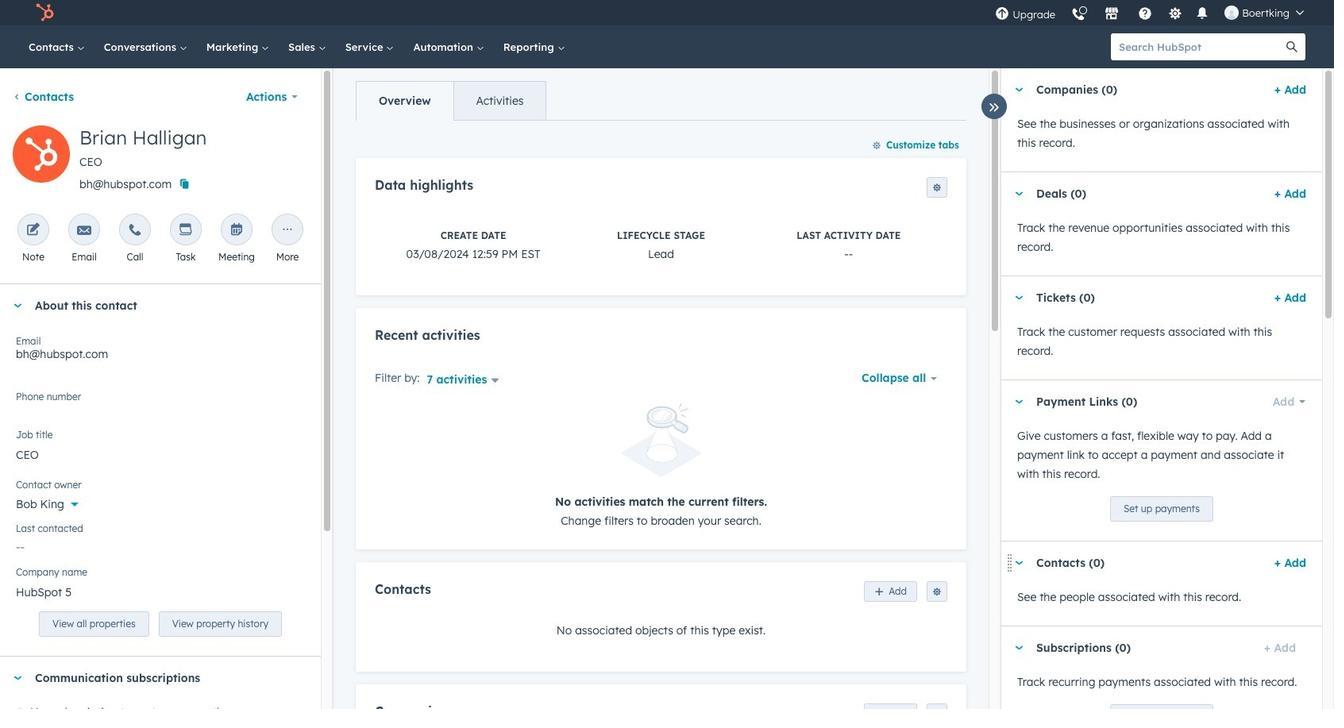 Task type: locate. For each thing, give the bounding box(es) containing it.
navigation
[[356, 81, 547, 121]]

alert
[[375, 404, 948, 530]]

1 caret image from the top
[[1015, 88, 1024, 92]]

caret image
[[1015, 88, 1024, 92], [1015, 192, 1024, 196], [1015, 561, 1024, 565]]

2 vertical spatial caret image
[[1015, 561, 1024, 565]]

0 vertical spatial caret image
[[1015, 88, 1024, 92]]

menu
[[988, 0, 1316, 25]]

Search HubSpot search field
[[1112, 33, 1279, 60]]

task image
[[179, 223, 193, 238]]

None text field
[[16, 389, 305, 420], [16, 439, 305, 470], [16, 576, 305, 608], [16, 389, 305, 420], [16, 439, 305, 470], [16, 576, 305, 608]]

1 vertical spatial caret image
[[1015, 192, 1024, 196]]

caret image
[[1015, 296, 1024, 300], [13, 304, 22, 308], [1015, 400, 1024, 404], [1015, 646, 1024, 650], [13, 677, 22, 681]]

3 caret image from the top
[[1015, 561, 1024, 565]]

email image
[[77, 223, 91, 238]]



Task type: describe. For each thing, give the bounding box(es) containing it.
bob king image
[[1225, 6, 1240, 20]]

marketplaces image
[[1105, 7, 1120, 21]]

call image
[[128, 223, 142, 238]]

note image
[[26, 223, 41, 238]]

more image
[[280, 223, 295, 238]]

2 caret image from the top
[[1015, 192, 1024, 196]]

meeting image
[[230, 223, 244, 238]]

-- text field
[[16, 532, 305, 558]]



Task type: vqa. For each thing, say whether or not it's contained in the screenshot.
menu
yes



